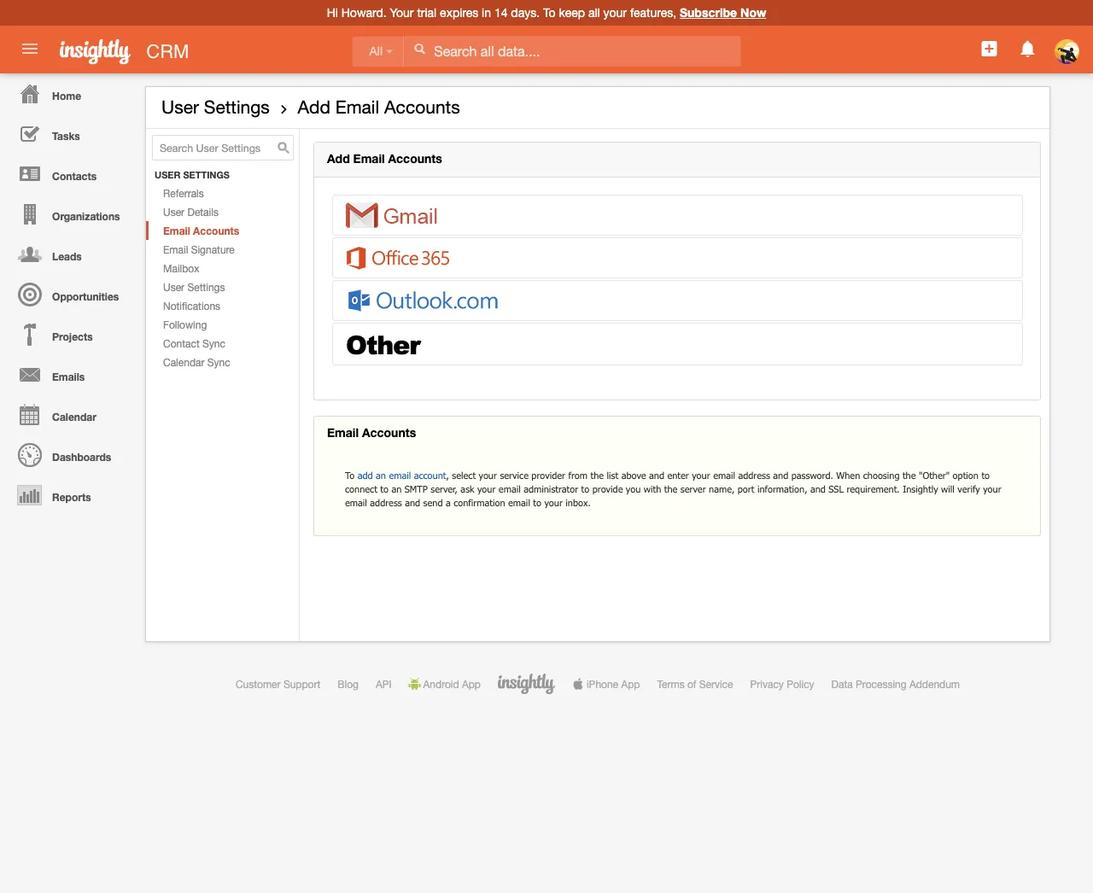 Task type: describe. For each thing, give the bounding box(es) containing it.
customer support
[[236, 678, 321, 690]]

in
[[482, 6, 491, 20]]

from
[[569, 470, 588, 481]]

add email accounts link
[[298, 97, 460, 117]]

server,
[[431, 484, 458, 495]]

user
[[155, 170, 181, 181]]

connect
[[345, 484, 377, 495]]

to add an email account
[[345, 470, 446, 481]]

calendar sync link
[[146, 353, 299, 372]]

your right select
[[479, 470, 497, 481]]

notifications image
[[1018, 38, 1039, 59]]

and down password.
[[811, 484, 826, 495]]

signature
[[191, 244, 235, 255]]

password.
[[792, 470, 834, 481]]

0 vertical spatial user settings link
[[161, 97, 270, 117]]

user details link
[[146, 203, 299, 221]]

your up server
[[692, 470, 711, 481]]

0 vertical spatial user
[[161, 97, 199, 117]]

of
[[688, 678, 697, 690]]

and up with
[[649, 470, 665, 481]]

notifications
[[163, 300, 221, 312]]

emails
[[52, 371, 85, 383]]

your right all
[[604, 6, 627, 20]]

port
[[738, 484, 755, 495]]

hi
[[327, 6, 338, 20]]

days.
[[511, 6, 540, 20]]

accounts down white image
[[384, 97, 460, 117]]

all
[[369, 45, 383, 58]]

inbox.
[[566, 497, 591, 509]]

1 vertical spatial sync
[[207, 356, 230, 368]]

account
[[414, 470, 446, 481]]

android
[[423, 678, 459, 690]]

contacts link
[[4, 154, 137, 194]]

data
[[832, 678, 853, 690]]

add
[[358, 470, 373, 481]]

settings
[[183, 170, 230, 181]]

,
[[446, 470, 449, 481]]

reports link
[[4, 475, 137, 515]]

blog link
[[338, 678, 359, 690]]

send
[[423, 497, 443, 509]]

data processing addendum
[[832, 678, 960, 690]]

to down "administrator"
[[533, 497, 542, 509]]

home
[[52, 90, 81, 102]]

referrals
[[163, 187, 204, 199]]

terms of service link
[[657, 678, 733, 690]]

Search all data.... text field
[[404, 36, 741, 67]]

features,
[[630, 6, 677, 20]]

will
[[942, 484, 955, 495]]

2 vertical spatial user
[[163, 281, 185, 293]]

subscribe now link
[[680, 6, 767, 20]]

customer support link
[[236, 678, 321, 690]]

dashboards
[[52, 451, 111, 463]]

confirmation
[[454, 497, 505, 509]]

user settings
[[161, 97, 270, 117]]

accounts down add email accounts link
[[388, 152, 442, 166]]

home link
[[4, 73, 137, 114]]

projects link
[[4, 314, 137, 355]]

to up inbox.
[[581, 484, 590, 495]]

iphone
[[587, 678, 619, 690]]

to down to add an email account
[[380, 484, 389, 495]]

privacy policy
[[751, 678, 815, 690]]

tasks link
[[4, 114, 137, 154]]

14
[[495, 6, 508, 20]]

terms
[[657, 678, 685, 690]]

following link
[[146, 315, 299, 334]]

1 horizontal spatial address
[[738, 470, 770, 481]]

emails link
[[4, 355, 137, 395]]

android app
[[423, 678, 481, 690]]

with
[[644, 484, 662, 495]]

crm
[[146, 40, 189, 62]]

calendar link
[[4, 395, 137, 435]]

contact sync link
[[146, 334, 299, 353]]

2 horizontal spatial the
[[903, 470, 916, 481]]

processing
[[856, 678, 907, 690]]

select
[[452, 470, 476, 481]]

customer
[[236, 678, 281, 690]]

referrals link
[[146, 184, 299, 203]]

above
[[622, 470, 646, 481]]

subscribe
[[680, 6, 737, 20]]

0 horizontal spatial the
[[591, 470, 604, 481]]

enter
[[668, 470, 689, 481]]

smtp
[[405, 484, 428, 495]]

reports
[[52, 491, 91, 503]]

email accounts link
[[146, 221, 299, 240]]

insightly
[[903, 484, 939, 495]]

opportunities link
[[4, 274, 137, 314]]

an inside , select your service provider from the list above and enter your email address and password. when choosing the "other" option to connect to an smtp server, ask your email administrator to provide you with the server name, port information, and ssl requirement. insightly will verify your email address and send a confirmation email to your inbox.
[[392, 484, 402, 495]]

howard.
[[342, 6, 387, 20]]

0 horizontal spatial address
[[370, 497, 402, 509]]

contacts
[[52, 170, 97, 182]]

settings inside user settings referrals user details email accounts email signature mailbox user settings notifications following contact sync calendar sync
[[187, 281, 225, 293]]

a
[[446, 497, 451, 509]]

addendum
[[910, 678, 960, 690]]

android app link
[[409, 678, 481, 690]]

privacy
[[751, 678, 784, 690]]



Task type: locate. For each thing, give the bounding box(es) containing it.
email
[[336, 97, 379, 117], [353, 152, 385, 166], [163, 225, 190, 237], [163, 244, 188, 255], [327, 426, 359, 440]]

0 horizontal spatial an
[[376, 470, 386, 481]]

other
[[346, 326, 420, 362]]

app for android app
[[462, 678, 481, 690]]

an down to add an email account
[[392, 484, 402, 495]]

organizations
[[52, 210, 120, 222]]

tasks
[[52, 130, 80, 142]]

an
[[376, 470, 386, 481], [392, 484, 402, 495]]

accounts inside user settings referrals user details email accounts email signature mailbox user settings notifications following contact sync calendar sync
[[193, 225, 239, 237]]

terms of service
[[657, 678, 733, 690]]

projects
[[52, 331, 93, 343]]

accounts up to add an email account
[[362, 426, 416, 440]]

sync
[[202, 338, 225, 349], [207, 356, 230, 368]]

ssl
[[829, 484, 844, 495]]

calendar down contact
[[163, 356, 205, 368]]

0 vertical spatial an
[[376, 470, 386, 481]]

address up the port
[[738, 470, 770, 481]]

1 horizontal spatial calendar
[[163, 356, 205, 368]]

sync up 'calendar sync' link
[[202, 338, 225, 349]]

to left keep
[[543, 6, 556, 20]]

2 app from the left
[[621, 678, 640, 690]]

to
[[543, 6, 556, 20], [345, 470, 355, 481]]

user down "mailbox"
[[163, 281, 185, 293]]

email accounts
[[327, 426, 416, 440]]

accounts up signature
[[193, 225, 239, 237]]

and
[[649, 470, 665, 481], [773, 470, 789, 481], [811, 484, 826, 495], [405, 497, 420, 509]]

trial
[[417, 6, 437, 20]]

calendar
[[163, 356, 205, 368], [52, 411, 96, 423]]

1 vertical spatial to
[[345, 470, 355, 481]]

now
[[741, 6, 767, 20]]

settings up search user settings text box on the left of page
[[204, 97, 270, 117]]

user settings referrals user details email accounts email signature mailbox user settings notifications following contact sync calendar sync
[[155, 170, 239, 368]]

following
[[163, 319, 207, 331]]

1 vertical spatial address
[[370, 497, 402, 509]]

, select your service provider from the list above and enter your email address and password. when choosing the "other" option to connect to an smtp server, ask your email administrator to provide you with the server name, port information, and ssl requirement. insightly will verify your email address and send a confirmation email to your inbox.
[[345, 470, 1002, 509]]

the left list
[[591, 470, 604, 481]]

iphone app
[[587, 678, 640, 690]]

policy
[[787, 678, 815, 690]]

navigation containing home
[[0, 73, 137, 515]]

the up insightly
[[903, 470, 916, 481]]

user down referrals
[[163, 206, 185, 218]]

navigation
[[0, 73, 137, 515]]

leads
[[52, 250, 82, 262]]

list
[[607, 470, 619, 481]]

api
[[376, 678, 392, 690]]

other link
[[333, 324, 1023, 365]]

add email accounts down add email accounts link
[[327, 152, 442, 166]]

ask
[[461, 484, 475, 495]]

settings
[[204, 97, 270, 117], [187, 281, 225, 293]]

dashboards link
[[4, 435, 137, 475]]

address
[[738, 470, 770, 481], [370, 497, 402, 509]]

app right iphone
[[621, 678, 640, 690]]

1 vertical spatial user settings link
[[146, 278, 299, 297]]

server
[[681, 484, 706, 495]]

requirement.
[[847, 484, 900, 495]]

your right verify at the bottom of the page
[[983, 484, 1002, 495]]

when
[[837, 470, 861, 481]]

email
[[389, 470, 411, 481], [713, 470, 736, 481], [499, 484, 521, 495], [345, 497, 367, 509], [508, 497, 530, 509]]

email down all
[[336, 97, 379, 117]]

provider
[[532, 470, 566, 481]]

organizations link
[[4, 194, 137, 234]]

0 vertical spatial calendar
[[163, 356, 205, 368]]

to
[[982, 470, 990, 481], [380, 484, 389, 495], [581, 484, 590, 495], [533, 497, 542, 509]]

to left add
[[345, 470, 355, 481]]

opportunities
[[52, 290, 119, 302]]

you
[[626, 484, 641, 495]]

all
[[589, 6, 600, 20]]

add an email account link
[[358, 470, 446, 481]]

administrator
[[524, 484, 578, 495]]

white image
[[414, 43, 426, 55]]

privacy policy link
[[751, 678, 815, 690]]

to right option
[[982, 470, 990, 481]]

and down "smtp"
[[405, 497, 420, 509]]

option
[[953, 470, 979, 481]]

Search User Settings text field
[[152, 135, 294, 161]]

0 horizontal spatial calendar
[[52, 411, 96, 423]]

service
[[500, 470, 529, 481]]

0 vertical spatial sync
[[202, 338, 225, 349]]

address down connect
[[370, 497, 402, 509]]

1 vertical spatial an
[[392, 484, 402, 495]]

name,
[[709, 484, 735, 495]]

0 horizontal spatial to
[[345, 470, 355, 481]]

calendar inside navigation
[[52, 411, 96, 423]]

contact
[[163, 338, 200, 349]]

user down crm
[[161, 97, 199, 117]]

your
[[390, 6, 414, 20]]

1 horizontal spatial an
[[392, 484, 402, 495]]

email up "mailbox"
[[163, 244, 188, 255]]

0 vertical spatial address
[[738, 470, 770, 481]]

sync down contact sync "link"
[[207, 356, 230, 368]]

user settings link up notifications
[[146, 278, 299, 297]]

leads link
[[4, 234, 137, 274]]

settings up notifications
[[187, 281, 225, 293]]

app right 'android'
[[462, 678, 481, 690]]

mailbox link
[[146, 259, 299, 278]]

the down enter
[[664, 484, 678, 495]]

add email accounts down all link
[[298, 97, 460, 117]]

iphone app link
[[572, 678, 640, 690]]

your up confirmation
[[478, 484, 496, 495]]

1 horizontal spatial to
[[543, 6, 556, 20]]

1 app from the left
[[462, 678, 481, 690]]

your down "administrator"
[[545, 497, 563, 509]]

an right add
[[376, 470, 386, 481]]

1 horizontal spatial the
[[664, 484, 678, 495]]

0 horizontal spatial app
[[462, 678, 481, 690]]

calendar inside user settings referrals user details email accounts email signature mailbox user settings notifications following contact sync calendar sync
[[163, 356, 205, 368]]

verify
[[958, 484, 981, 495]]

0 vertical spatial settings
[[204, 97, 270, 117]]

0 vertical spatial add email accounts
[[298, 97, 460, 117]]

1 horizontal spatial app
[[621, 678, 640, 690]]

blog
[[338, 678, 359, 690]]

email down details on the top of the page
[[163, 225, 190, 237]]

0 vertical spatial to
[[543, 6, 556, 20]]

choosing
[[863, 470, 900, 481]]

add
[[298, 97, 331, 117], [327, 152, 350, 166]]

add email accounts
[[298, 97, 460, 117], [327, 152, 442, 166]]

the
[[591, 470, 604, 481], [903, 470, 916, 481], [664, 484, 678, 495]]

information,
[[758, 484, 808, 495]]

1 vertical spatial settings
[[187, 281, 225, 293]]

1 vertical spatial calendar
[[52, 411, 96, 423]]

app for iphone app
[[621, 678, 640, 690]]

0 vertical spatial add
[[298, 97, 331, 117]]

email down add email accounts link
[[353, 152, 385, 166]]

and up information,
[[773, 470, 789, 481]]

email up add
[[327, 426, 359, 440]]

1 vertical spatial add
[[327, 152, 350, 166]]

data processing addendum link
[[832, 678, 960, 690]]

your
[[604, 6, 627, 20], [479, 470, 497, 481], [692, 470, 711, 481], [478, 484, 496, 495], [983, 484, 1002, 495], [545, 497, 563, 509]]

user settings link up search user settings text box on the left of page
[[161, 97, 270, 117]]

details
[[187, 206, 219, 218]]

1 vertical spatial user
[[163, 206, 185, 218]]

all link
[[352, 36, 404, 67]]

api link
[[376, 678, 392, 690]]

support
[[284, 678, 321, 690]]

notifications link
[[146, 297, 299, 315]]

1 vertical spatial add email accounts
[[327, 152, 442, 166]]

calendar up 'dashboards' link
[[52, 411, 96, 423]]

provide
[[593, 484, 623, 495]]



Task type: vqa. For each thing, say whether or not it's contained in the screenshot.
Data Processing Addendum "link"
yes



